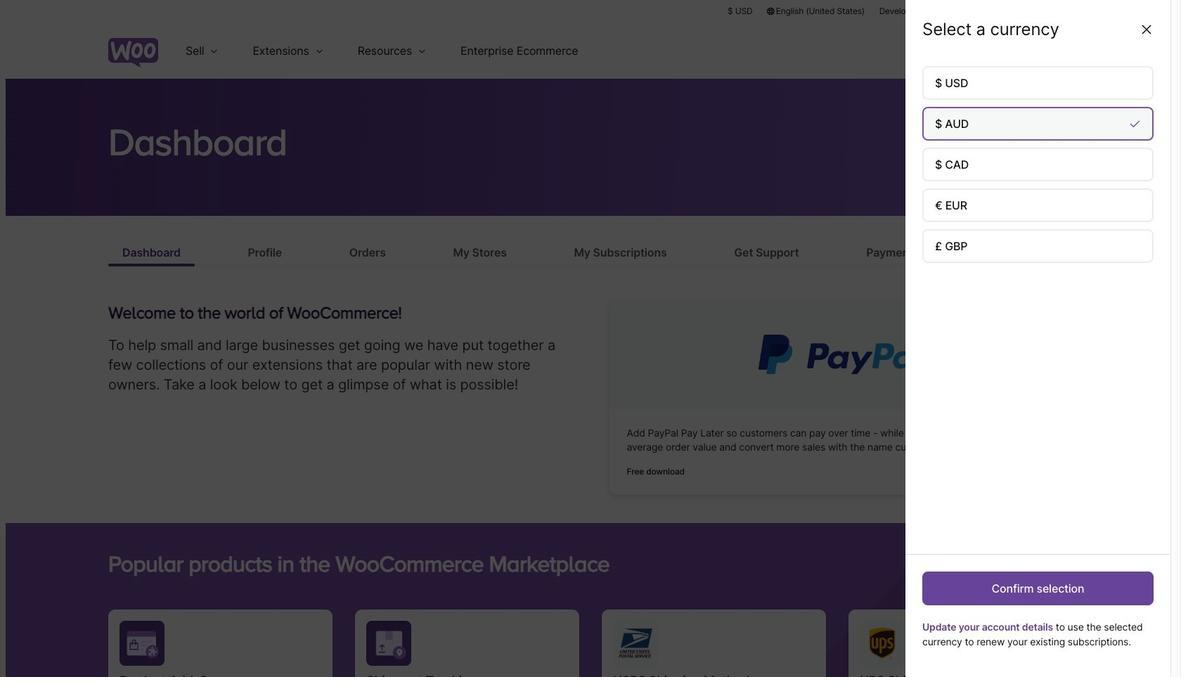 Task type: vqa. For each thing, say whether or not it's contained in the screenshot.
search ICON
yes



Task type: describe. For each thing, give the bounding box(es) containing it.
service navigation menu element
[[990, 28, 1074, 74]]

search image
[[1015, 39, 1038, 62]]

open account menu image
[[1051, 39, 1074, 62]]



Task type: locate. For each thing, give the bounding box(es) containing it.
close selector image
[[1140, 23, 1155, 37]]



